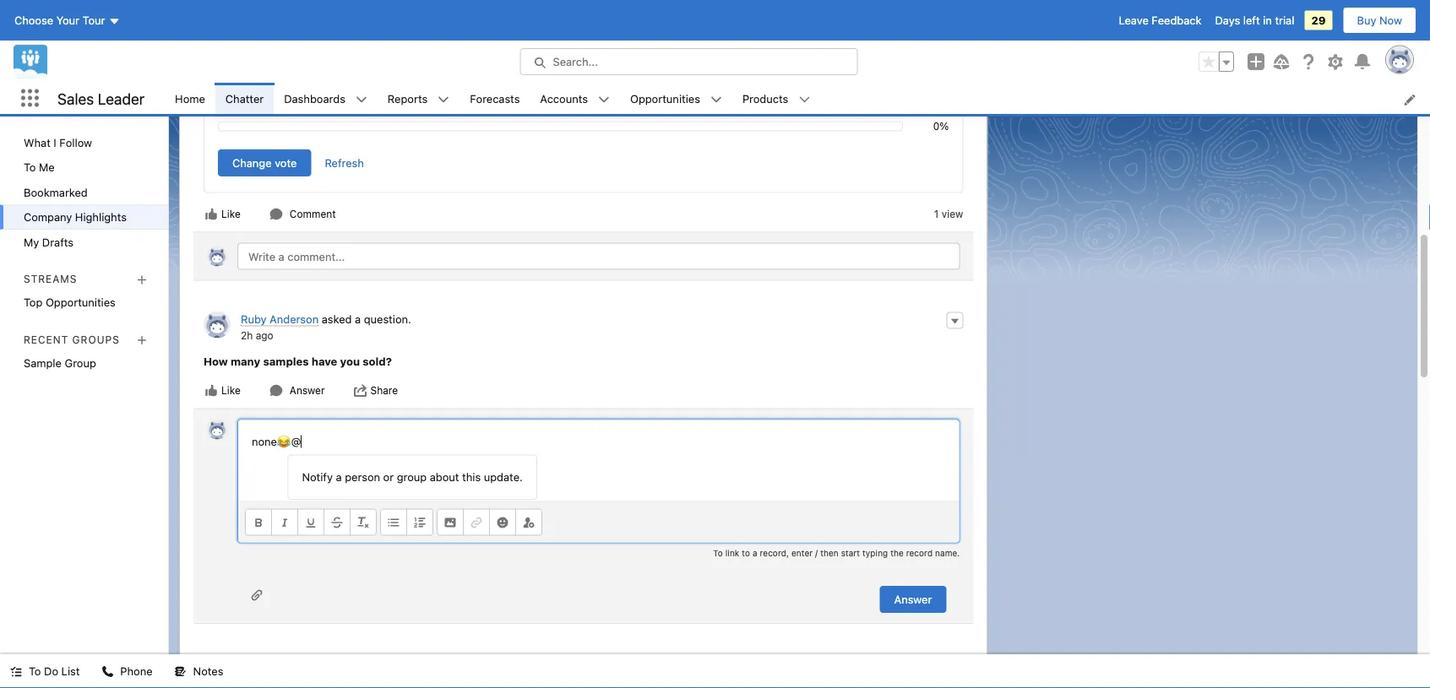 Task type: locate. For each thing, give the bounding box(es) containing it.
recent groups link
[[24, 334, 120, 346]]

change vote
[[232, 157, 297, 169]]

1 horizontal spatial answer
[[894, 593, 932, 606]]

like inside ruby anderson, 1h ago element
[[221, 208, 241, 220]]

to link to a record, enter / then start typing the record name.
[[713, 548, 960, 558]]

record,
[[760, 548, 789, 558]]

text default image for dashboards
[[356, 94, 367, 105]]

company highlights
[[24, 211, 127, 223]]

group
[[1199, 52, 1234, 72]]

choose your tour button
[[14, 7, 121, 34]]

person
[[345, 471, 380, 484]]

groups
[[72, 334, 120, 346]]

like down many
[[221, 385, 241, 397]]

to me
[[24, 161, 55, 174]]

0 vertical spatial like
[[221, 208, 241, 220]]

1 vertical spatial like button
[[204, 383, 241, 398]]

a
[[355, 313, 361, 326], [336, 471, 342, 484], [753, 548, 757, 558]]

text default image left phone
[[102, 666, 114, 678]]

0 vertical spatial opportunities
[[630, 92, 700, 105]]

search...
[[553, 55, 598, 68]]

reports list item
[[377, 83, 460, 114]]

ruby anderson image inside 'element'
[[204, 311, 231, 338]]

answer down record
[[894, 593, 932, 606]]

bookmarked
[[24, 186, 88, 198]]

comment button
[[268, 207, 337, 222]]

text default image inside dashboards list item
[[356, 94, 367, 105]]

leave feedback
[[1119, 14, 1202, 27]]

text default image left do at bottom
[[10, 666, 22, 678]]

text default image inside share popup button
[[354, 384, 367, 397]]

buy
[[1357, 14, 1376, 27]]

a right "to"
[[753, 548, 757, 558]]

text default image for reports
[[438, 94, 450, 105]]

accounts list item
[[530, 83, 620, 114]]

like for comment
[[221, 208, 241, 220]]

text default image right reports
[[438, 94, 450, 105]]

vote
[[275, 157, 297, 169]]

to
[[742, 548, 750, 558]]

2 vertical spatial to
[[29, 665, 41, 678]]

like button inside ruby anderson, 2h ago 'element'
[[204, 383, 241, 398]]

to
[[24, 161, 36, 174], [713, 548, 723, 558], [29, 665, 41, 678]]

days left in trial
[[1215, 14, 1294, 27]]

days
[[1215, 14, 1240, 27]]

ruby anderson image left 2h
[[204, 311, 231, 338]]

text default image inside accounts list item
[[598, 94, 610, 105]]

0 vertical spatial answer
[[290, 385, 325, 397]]

text default image right products
[[799, 94, 810, 105]]

notify
[[302, 471, 333, 484]]

1 like from the top
[[221, 208, 241, 220]]

toolbar
[[238, 501, 959, 543]]

what i follow link
[[0, 130, 168, 155]]

dashboards list item
[[274, 83, 377, 114]]

to for to link to a record, enter / then start typing the record name.
[[713, 548, 723, 558]]

answer button down record
[[880, 586, 946, 613]]

my drafts link
[[0, 230, 168, 255]]

0 horizontal spatial a
[[336, 471, 342, 484]]

opportunities down streams link
[[46, 296, 116, 309]]

sales
[[57, 89, 94, 107]]

2 vertical spatial a
[[753, 548, 757, 558]]

opportunities link
[[620, 83, 710, 114]]

text default image left notes at bottom left
[[175, 666, 186, 678]]

text default image
[[598, 94, 610, 105], [710, 94, 722, 105], [269, 207, 283, 221], [204, 384, 218, 397], [269, 384, 283, 397], [354, 384, 367, 397], [102, 666, 114, 678], [175, 666, 186, 678]]

text default image inside comment 'button'
[[269, 207, 283, 221]]

leave
[[1119, 14, 1149, 27]]

1 horizontal spatial answer button
[[880, 586, 946, 613]]

text default image inside "reports" list item
[[438, 94, 450, 105]]

0 vertical spatial a
[[355, 313, 361, 326]]

2h ago link
[[241, 329, 273, 341]]

recent
[[24, 334, 69, 346]]

leader
[[98, 89, 145, 107]]

like button down the how
[[204, 383, 241, 398]]

answer
[[290, 385, 325, 397], [894, 593, 932, 606]]

a for ruby
[[355, 313, 361, 326]]

1 view
[[934, 208, 963, 220]]

2 like button from the top
[[204, 383, 241, 398]]

0 vertical spatial ruby anderson image
[[204, 311, 231, 338]]

like button inside ruby anderson, 1h ago element
[[204, 207, 241, 222]]

text default image inside phone button
[[102, 666, 114, 678]]

none😂 @ field
[[238, 420, 959, 501]]

you
[[340, 355, 360, 367]]

home link
[[165, 83, 215, 114]]

like button up ruby anderson image
[[204, 207, 241, 222]]

drafts
[[42, 236, 74, 248]]

a right asked
[[355, 313, 361, 326]]

group
[[397, 471, 427, 484]]

1 horizontal spatial opportunities
[[630, 92, 700, 105]]

products
[[742, 92, 788, 105]]

answer button down how many samples have you sold? on the bottom of page
[[268, 383, 326, 398]]

1 vertical spatial answer button
[[880, 586, 946, 613]]

ruby anderson image left none😂 at the left of page
[[207, 419, 227, 440]]

buy now button
[[1343, 7, 1417, 34]]

0 horizontal spatial opportunities
[[46, 296, 116, 309]]

left
[[1243, 14, 1260, 27]]

text default image inside the opportunities list item
[[710, 94, 722, 105]]

0 vertical spatial like button
[[204, 207, 241, 222]]

text default image down search... button
[[710, 94, 722, 105]]

0 vertical spatial answer button
[[268, 383, 326, 398]]

bookmarked link
[[0, 180, 168, 205]]

notify a person or group about this update.
[[302, 471, 523, 484]]

to left do at bottom
[[29, 665, 41, 678]]

1 horizontal spatial a
[[355, 313, 361, 326]]

format text element
[[245, 509, 377, 536]]

opportunities list item
[[620, 83, 732, 114]]

opportunities
[[630, 92, 700, 105], [46, 296, 116, 309]]

1 vertical spatial answer
[[894, 593, 932, 606]]

opportunities inside list item
[[630, 92, 700, 105]]

ruby anderson, 1h ago element
[[193, 0, 973, 232]]

none😂 @
[[252, 435, 301, 448]]

your
[[56, 14, 79, 27]]

insert content element
[[437, 509, 542, 536]]

like
[[221, 208, 241, 220], [221, 385, 241, 397]]

to left me
[[24, 161, 36, 174]]

like inside ruby anderson, 2h ago 'element'
[[221, 385, 241, 397]]

streams link
[[24, 273, 77, 285]]

now
[[1379, 14, 1402, 27]]

1 vertical spatial to
[[713, 548, 723, 558]]

text default image left share
[[354, 384, 367, 397]]

to me link
[[0, 155, 168, 180]]

text default image up ruby anderson image
[[204, 207, 218, 221]]

1 like button from the top
[[204, 207, 241, 222]]

text default image inside products list item
[[799, 94, 810, 105]]

sample group
[[24, 357, 96, 369]]

to left link
[[713, 548, 723, 558]]

1 vertical spatial ruby anderson image
[[207, 419, 227, 440]]

answer down how many samples have you sold? on the bottom of page
[[290, 385, 325, 397]]

notes button
[[164, 655, 233, 688]]

text default image
[[356, 94, 367, 105], [438, 94, 450, 105], [799, 94, 810, 105], [204, 207, 218, 221], [10, 666, 22, 678]]

a right notify at the bottom of the page
[[336, 471, 342, 484]]

ruby anderson image
[[204, 311, 231, 338], [207, 419, 227, 440]]

refresh link
[[325, 157, 364, 169]]

answer button
[[268, 383, 326, 398], [880, 586, 946, 613]]

1 vertical spatial a
[[336, 471, 342, 484]]

the
[[890, 548, 904, 558]]

home
[[175, 92, 205, 105]]

sample
[[24, 357, 62, 369]]

a inside ruby anderson asked a question. 2h ago
[[355, 313, 361, 326]]

products link
[[732, 83, 799, 114]]

accounts link
[[530, 83, 598, 114]]

typing
[[862, 548, 888, 558]]

to inside button
[[29, 665, 41, 678]]

0 horizontal spatial answer
[[290, 385, 325, 397]]

text default image for products
[[799, 94, 810, 105]]

like button for comment
[[204, 207, 241, 222]]

change
[[232, 157, 272, 169]]

2 like from the top
[[221, 385, 241, 397]]

company highlights link
[[0, 205, 168, 230]]

1 vertical spatial like
[[221, 385, 241, 397]]

2 horizontal spatial a
[[753, 548, 757, 558]]

reports link
[[377, 83, 438, 114]]

in
[[1263, 14, 1272, 27]]

text default image left reports link
[[356, 94, 367, 105]]

opportunities down search... button
[[630, 92, 700, 105]]

text default image left comment
[[269, 207, 283, 221]]

forecasts link
[[460, 83, 530, 114]]

text default image right accounts
[[598, 94, 610, 105]]

top opportunities link
[[0, 290, 168, 315]]

trial
[[1275, 14, 1294, 27]]

list
[[165, 83, 1430, 114]]

0 vertical spatial to
[[24, 161, 36, 174]]

link
[[725, 548, 739, 558]]

choose your tour
[[14, 14, 105, 27]]

like up ruby anderson image
[[221, 208, 241, 220]]

question.
[[364, 313, 411, 326]]

highlights
[[75, 211, 127, 223]]

1
[[934, 208, 939, 220]]

ruby anderson, 3h ago element
[[193, 644, 973, 688]]

ruby anderson image for to link to a record, enter / then start typing the record name.
[[207, 419, 227, 440]]

ruby anderson, 2h ago element
[[193, 301, 973, 408]]

forecasts
[[470, 92, 520, 105]]



Task type: describe. For each thing, give the bounding box(es) containing it.
search... button
[[520, 48, 858, 75]]

like button for answer
[[204, 383, 241, 398]]

text default image down samples
[[269, 384, 283, 397]]

phone
[[120, 665, 153, 678]]

anderson
[[270, 313, 319, 326]]

text default image inside "notes" button
[[175, 666, 186, 678]]

chatter
[[225, 92, 264, 105]]

notes
[[193, 665, 223, 678]]

how
[[204, 355, 228, 367]]

enter
[[791, 548, 813, 558]]

products list item
[[732, 83, 821, 114]]

chatter link
[[215, 83, 274, 114]]

about
[[430, 471, 459, 484]]

0 horizontal spatial answer button
[[268, 383, 326, 398]]

to do list
[[29, 665, 80, 678]]

how many samples have you sold?
[[204, 355, 392, 367]]

phone button
[[92, 655, 163, 688]]

align text element
[[380, 509, 433, 536]]

sales leader
[[57, 89, 145, 107]]

ruby anderson link
[[241, 313, 319, 326]]

tour
[[82, 14, 105, 27]]

start
[[841, 548, 860, 558]]

leave feedback link
[[1119, 14, 1202, 27]]

to for to me
[[24, 161, 36, 174]]

group
[[65, 357, 96, 369]]

list
[[61, 665, 80, 678]]

ruby anderson image for asked a question.
[[204, 311, 231, 338]]

to for to do list
[[29, 665, 41, 678]]

me
[[39, 161, 55, 174]]

text default image inside ruby anderson, 1h ago element
[[204, 207, 218, 221]]

this
[[462, 471, 481, 484]]

ruby anderson image
[[207, 246, 227, 266]]

list containing home
[[165, 83, 1430, 114]]

or
[[383, 471, 394, 484]]

sample group link
[[0, 351, 168, 376]]

comment
[[290, 208, 336, 220]]

like for answer
[[221, 385, 241, 397]]

sold?
[[363, 355, 392, 367]]

2h
[[241, 329, 253, 341]]

follow
[[59, 136, 92, 149]]

29
[[1311, 14, 1326, 27]]

change vote button
[[218, 150, 311, 177]]

what i follow
[[24, 136, 92, 149]]

share button
[[353, 383, 399, 398]]

what
[[24, 136, 51, 149]]

text default image inside to do list button
[[10, 666, 22, 678]]

a for to
[[753, 548, 757, 558]]

ruby anderson asked a question. 2h ago
[[241, 313, 411, 341]]

ruby
[[241, 313, 267, 326]]

recent groups
[[24, 334, 120, 346]]

samples
[[263, 355, 309, 367]]

i
[[54, 136, 56, 149]]

none😂
[[252, 435, 288, 448]]

record
[[906, 548, 933, 558]]

choose
[[14, 14, 53, 27]]

1 vertical spatial opportunities
[[46, 296, 116, 309]]

my
[[24, 236, 39, 248]]

then
[[820, 548, 838, 558]]

Write a comment... text field
[[237, 243, 960, 270]]

@
[[291, 435, 301, 448]]

have
[[312, 355, 337, 367]]

my drafts
[[24, 236, 74, 248]]

dashboards
[[284, 92, 345, 105]]

asked
[[322, 313, 352, 326]]

answer inside ruby anderson, 2h ago 'element'
[[290, 385, 325, 397]]

text default image down the how
[[204, 384, 218, 397]]

buy now
[[1357, 14, 1402, 27]]

0%
[[933, 120, 949, 132]]

company
[[24, 211, 72, 223]]

top
[[24, 296, 43, 309]]

refresh
[[325, 157, 364, 169]]

accounts
[[540, 92, 588, 105]]

dashboards link
[[274, 83, 356, 114]]



Task type: vqa. For each thing, say whether or not it's contained in the screenshot.
Recently Viewed on the left of page
no



